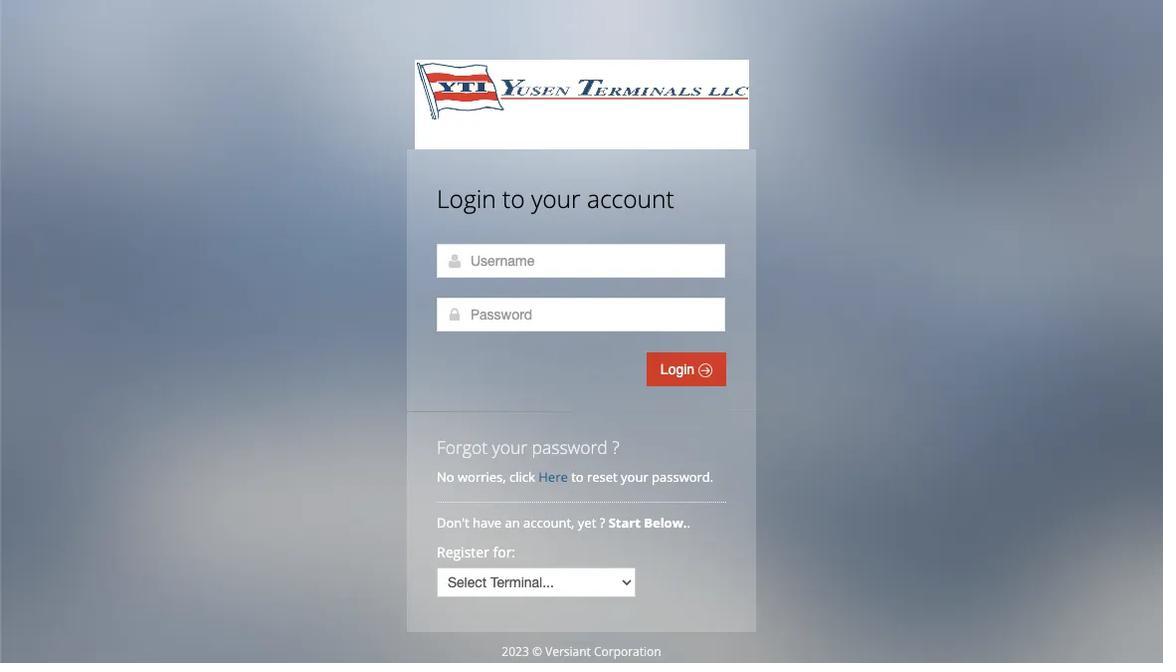 Task type: locate. For each thing, give the bounding box(es) containing it.
1 horizontal spatial login
[[661, 361, 699, 377]]

here link
[[539, 468, 568, 486]]

login to your account
[[437, 182, 675, 215]]

1 horizontal spatial ?
[[613, 435, 620, 459]]

1 horizontal spatial to
[[572, 468, 584, 486]]

click
[[510, 468, 536, 486]]

login for login
[[661, 361, 699, 377]]

0 vertical spatial to
[[503, 182, 525, 215]]

account,
[[524, 514, 575, 532]]

here
[[539, 468, 568, 486]]

to inside forgot your password ? no worries, click here to reset your password.
[[572, 468, 584, 486]]

? right the yet
[[600, 514, 606, 532]]

? up reset
[[613, 435, 620, 459]]

2 vertical spatial your
[[621, 468, 649, 486]]

0 vertical spatial ?
[[613, 435, 620, 459]]

1 vertical spatial login
[[661, 361, 699, 377]]

to up username text field
[[503, 182, 525, 215]]

to
[[503, 182, 525, 215], [572, 468, 584, 486]]

corporation
[[594, 643, 662, 660]]

worries,
[[458, 468, 506, 486]]

0 vertical spatial login
[[437, 182, 496, 215]]

below.
[[644, 514, 687, 532]]

0 horizontal spatial login
[[437, 182, 496, 215]]

your up "click" on the bottom left of the page
[[492, 435, 528, 459]]

your right reset
[[621, 468, 649, 486]]

login
[[437, 182, 496, 215], [661, 361, 699, 377]]

user image
[[447, 253, 463, 269]]

1 vertical spatial to
[[572, 468, 584, 486]]

password
[[532, 435, 608, 459]]

your up username text field
[[532, 182, 581, 215]]

2023
[[502, 643, 529, 660]]

for:
[[493, 543, 516, 562]]

yet
[[578, 514, 597, 532]]

0 vertical spatial your
[[532, 182, 581, 215]]

? inside forgot your password ? no worries, click here to reset your password.
[[613, 435, 620, 459]]

0 horizontal spatial ?
[[600, 514, 606, 532]]

?
[[613, 435, 620, 459], [600, 514, 606, 532]]

start
[[609, 514, 641, 532]]

1 vertical spatial your
[[492, 435, 528, 459]]

have
[[473, 514, 502, 532]]

2 horizontal spatial your
[[621, 468, 649, 486]]

your
[[532, 182, 581, 215], [492, 435, 528, 459], [621, 468, 649, 486]]

Password password field
[[437, 298, 726, 332]]

don't
[[437, 514, 470, 532]]

login inside button
[[661, 361, 699, 377]]

0 horizontal spatial your
[[492, 435, 528, 459]]

to right here
[[572, 468, 584, 486]]

versiant
[[546, 643, 591, 660]]



Task type: describe. For each thing, give the bounding box(es) containing it.
forgot your password ? no worries, click here to reset your password.
[[437, 435, 714, 486]]

login for login to your account
[[437, 182, 496, 215]]

an
[[505, 514, 520, 532]]

swapright image
[[699, 363, 713, 377]]

don't have an account, yet ? start below. .
[[437, 514, 694, 532]]

lock image
[[447, 307, 463, 323]]

register for:
[[437, 543, 516, 562]]

reset
[[587, 468, 618, 486]]

2023 © versiant corporation
[[502, 643, 662, 660]]

forgot
[[437, 435, 488, 459]]

password.
[[652, 468, 714, 486]]

register
[[437, 543, 490, 562]]

1 vertical spatial ?
[[600, 514, 606, 532]]

1 horizontal spatial your
[[532, 182, 581, 215]]

0 horizontal spatial to
[[503, 182, 525, 215]]

no
[[437, 468, 455, 486]]

Username text field
[[437, 244, 726, 278]]

login button
[[647, 352, 727, 386]]

©
[[533, 643, 542, 660]]

.
[[687, 514, 691, 532]]

account
[[587, 182, 675, 215]]



Task type: vqa. For each thing, say whether or not it's contained in the screenshot.
Exports on the top left of the page
no



